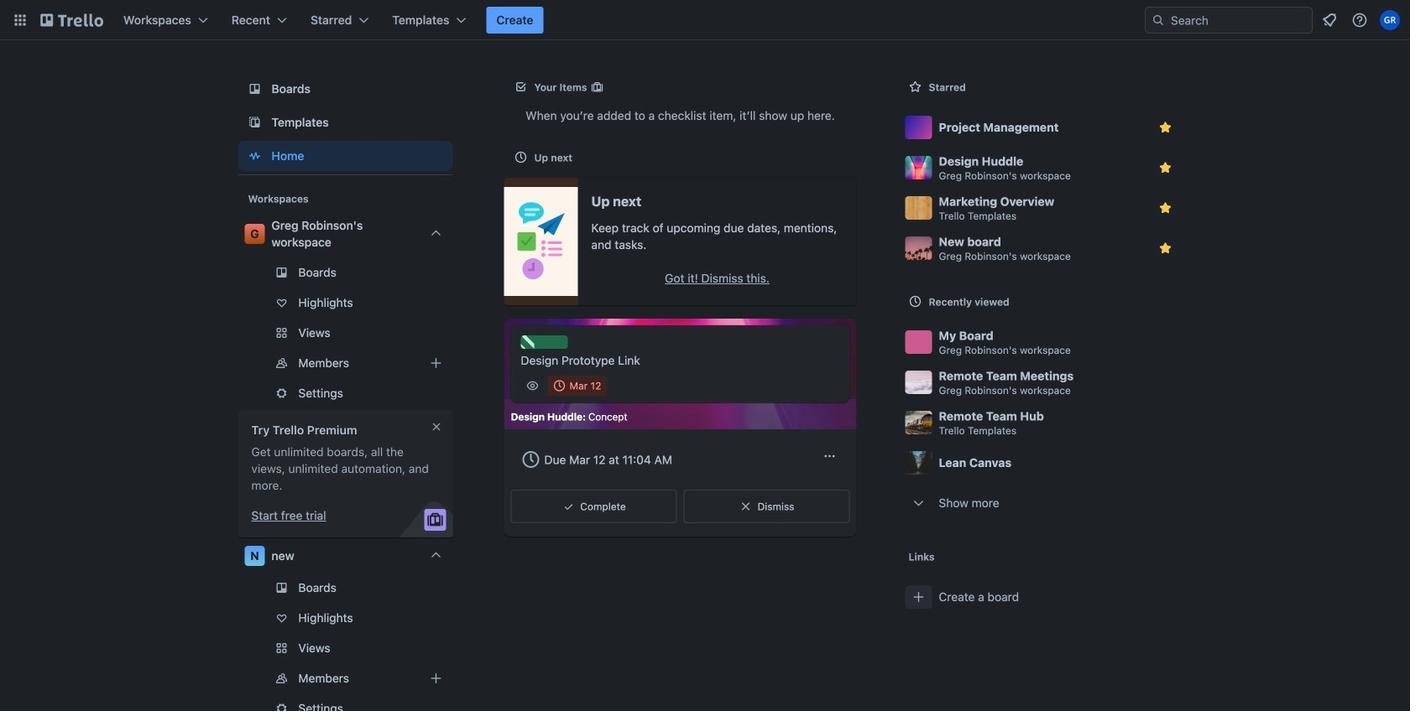 Task type: vqa. For each thing, say whether or not it's contained in the screenshot.
Terry Turtle (terryturtle) image
no



Task type: locate. For each thing, give the bounding box(es) containing it.
click to unstar design huddle . it will be removed from your starred list. image
[[1157, 160, 1174, 176]]

board image
[[245, 79, 265, 99]]

open information menu image
[[1352, 12, 1368, 29]]

add image
[[426, 353, 446, 374]]

template board image
[[245, 112, 265, 133]]

back to home image
[[40, 7, 103, 34]]

search image
[[1152, 13, 1165, 27]]

home image
[[245, 146, 265, 166]]

Search field
[[1165, 8, 1312, 32]]

primary element
[[0, 0, 1410, 40]]



Task type: describe. For each thing, give the bounding box(es) containing it.
color: green, title: none image
[[521, 336, 568, 349]]

click to unstar new board. it will be removed from your starred list. image
[[1157, 240, 1174, 257]]

click to unstar marketing overview. it will be removed from your starred list. image
[[1157, 200, 1174, 217]]

click to unstar project management. it will be removed from your starred list. image
[[1157, 119, 1174, 136]]

add image
[[426, 669, 446, 689]]

greg robinson (gregrobinson96) image
[[1380, 10, 1400, 30]]

0 notifications image
[[1320, 10, 1340, 30]]



